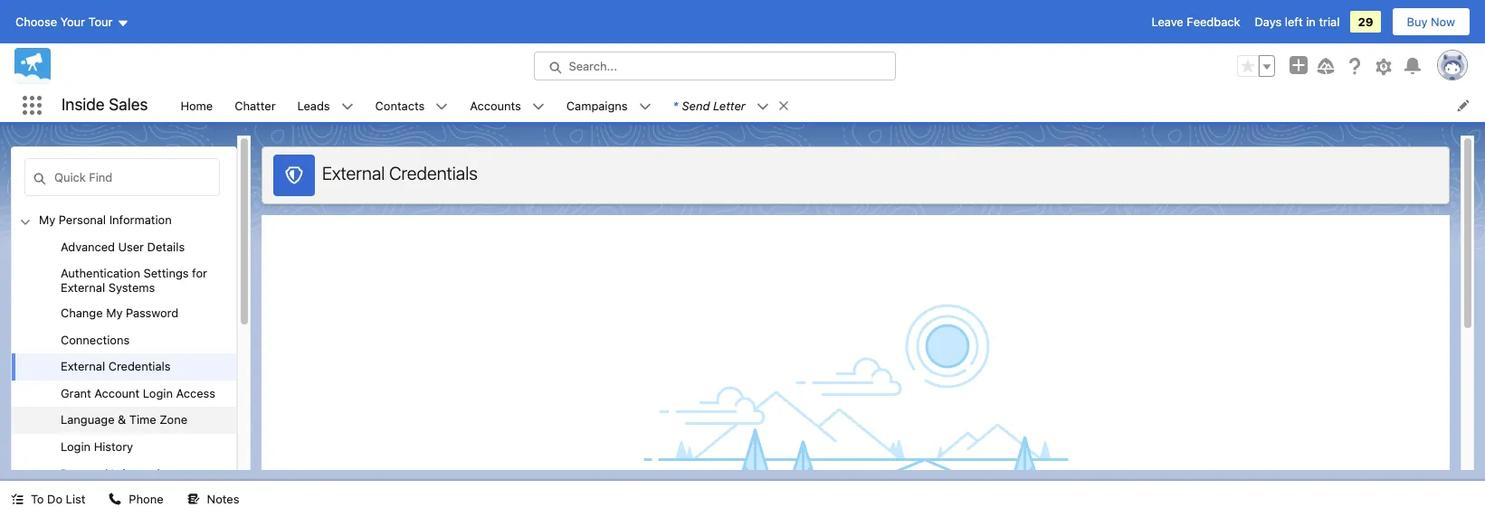 Task type: describe. For each thing, give the bounding box(es) containing it.
home
[[181, 98, 213, 113]]

grant
[[61, 386, 91, 401]]

1 vertical spatial information
[[111, 467, 174, 481]]

choose your tour
[[15, 14, 113, 29]]

home link
[[170, 89, 224, 122]]

credentials inside 'link'
[[108, 360, 171, 374]]

0 vertical spatial text default image
[[777, 99, 790, 112]]

group containing advanced user details
[[12, 234, 236, 518]]

grant account login access
[[61, 386, 215, 401]]

chatter
[[235, 98, 276, 113]]

text default image for contacts
[[436, 100, 448, 113]]

external inside authentication settings for external systems
[[61, 281, 105, 295]]

to
[[31, 492, 44, 507]]

grant account login access link
[[61, 386, 215, 402]]

external credentials inside tree item
[[61, 360, 171, 374]]

authentication settings for external systems
[[61, 266, 207, 295]]

1 vertical spatial personal
[[61, 467, 108, 481]]

&
[[118, 413, 126, 428]]

0 vertical spatial my
[[39, 213, 55, 227]]

29
[[1358, 14, 1374, 29]]

* send letter
[[673, 98, 746, 113]]

1 horizontal spatial group
[[1237, 55, 1275, 77]]

trial
[[1319, 14, 1340, 29]]

zone
[[160, 413, 187, 428]]

0 vertical spatial login
[[143, 386, 173, 401]]

letter
[[713, 98, 746, 113]]

campaigns list item
[[556, 89, 662, 122]]

language & time zone
[[61, 413, 187, 428]]

contacts link
[[364, 89, 436, 122]]

left
[[1285, 14, 1303, 29]]

tour
[[88, 14, 113, 29]]

*
[[673, 98, 678, 113]]

days
[[1255, 14, 1282, 29]]

language
[[61, 413, 115, 428]]

0 vertical spatial credentials
[[389, 163, 478, 184]]

personal information link
[[61, 467, 174, 483]]

leads link
[[287, 89, 341, 122]]

your
[[60, 14, 85, 29]]

list containing home
[[170, 89, 1485, 122]]

text default image inside "notes" button
[[187, 494, 200, 506]]

notes
[[207, 492, 239, 507]]

leads
[[297, 98, 330, 113]]

now
[[1431, 14, 1456, 29]]

list
[[66, 492, 85, 507]]

choose your tour button
[[14, 7, 130, 36]]

text default image for campaigns
[[639, 100, 651, 113]]

external inside 'link'
[[61, 360, 105, 374]]

it doesn't look like you have any credentials set up yet. image
[[584, 230, 1127, 518]]

external credentials tree item
[[12, 354, 236, 381]]

advanced
[[61, 240, 115, 254]]

days left in trial
[[1255, 14, 1340, 29]]

change my password
[[61, 306, 178, 321]]



Task type: vqa. For each thing, say whether or not it's contained in the screenshot.
name
no



Task type: locate. For each thing, give the bounding box(es) containing it.
1 vertical spatial group
[[12, 234, 236, 518]]

accounts
[[470, 98, 521, 113]]

text default image inside phone button
[[109, 494, 122, 506]]

search...
[[569, 59, 617, 73]]

buy now
[[1407, 14, 1456, 29]]

0 horizontal spatial my
[[39, 213, 55, 227]]

chatter link
[[224, 89, 287, 122]]

group
[[1237, 55, 1275, 77], [12, 234, 236, 518]]

phone
[[129, 492, 164, 507]]

buy now button
[[1392, 7, 1471, 36]]

1 vertical spatial external
[[61, 281, 105, 295]]

authentication settings for external systems link
[[61, 266, 236, 295]]

login up the time
[[143, 386, 173, 401]]

list
[[170, 89, 1485, 122]]

search... button
[[534, 52, 896, 81]]

text default image right letter on the top of the page
[[777, 99, 790, 112]]

my personal information
[[39, 213, 172, 227]]

1 vertical spatial my
[[106, 306, 123, 321]]

0 horizontal spatial credentials
[[108, 360, 171, 374]]

time
[[129, 413, 156, 428]]

accounts link
[[459, 89, 532, 122]]

login history
[[61, 440, 133, 454]]

contacts list item
[[364, 89, 459, 122]]

access
[[176, 386, 215, 401]]

accounts list item
[[459, 89, 556, 122]]

1 horizontal spatial text default image
[[777, 99, 790, 112]]

authentication
[[61, 266, 140, 281]]

1 vertical spatial login
[[61, 440, 91, 454]]

sales
[[109, 95, 148, 114]]

my personal information tree item
[[12, 207, 236, 518]]

0 vertical spatial group
[[1237, 55, 1275, 77]]

change
[[61, 306, 103, 321]]

password
[[126, 306, 178, 321]]

text default image down personal information link
[[109, 494, 122, 506]]

text default image right accounts
[[532, 100, 545, 113]]

information up user
[[109, 213, 172, 227]]

phone button
[[98, 482, 174, 518]]

text default image
[[777, 99, 790, 112], [187, 494, 200, 506]]

personal information
[[61, 467, 174, 481]]

text default image inside accounts 'list item'
[[532, 100, 545, 113]]

1 horizontal spatial login
[[143, 386, 173, 401]]

advanced user details link
[[61, 240, 185, 255]]

external down the leads 'list item'
[[322, 163, 385, 184]]

external credentials link
[[61, 360, 171, 376]]

text default image inside 'campaigns' list item
[[639, 100, 651, 113]]

personal
[[59, 213, 106, 227], [61, 467, 108, 481]]

list item containing *
[[662, 89, 798, 122]]

text default image inside contacts list item
[[436, 100, 448, 113]]

credentials up grant account login access
[[108, 360, 171, 374]]

language & time zone link
[[61, 413, 187, 429]]

0 horizontal spatial external credentials
[[61, 360, 171, 374]]

history
[[94, 440, 133, 454]]

0 horizontal spatial group
[[12, 234, 236, 518]]

settings
[[143, 266, 189, 281]]

text default image left the *
[[639, 100, 651, 113]]

external up change at bottom
[[61, 281, 105, 295]]

to do list
[[31, 492, 85, 507]]

1 horizontal spatial my
[[106, 306, 123, 321]]

user
[[118, 240, 144, 254]]

personal up list
[[61, 467, 108, 481]]

text default image right contacts
[[436, 100, 448, 113]]

1 horizontal spatial credentials
[[389, 163, 478, 184]]

choose
[[15, 14, 57, 29]]

feedback
[[1187, 14, 1241, 29]]

to do list button
[[0, 482, 96, 518]]

1 horizontal spatial external credentials
[[322, 163, 478, 184]]

2 vertical spatial external
[[61, 360, 105, 374]]

for
[[192, 266, 207, 281]]

information
[[109, 213, 172, 227], [111, 467, 174, 481]]

details
[[147, 240, 185, 254]]

advanced user details
[[61, 240, 185, 254]]

credentials
[[389, 163, 478, 184], [108, 360, 171, 374]]

my
[[39, 213, 55, 227], [106, 306, 123, 321]]

leads list item
[[287, 89, 364, 122]]

do
[[47, 492, 63, 507]]

my personal information link
[[39, 213, 172, 229]]

login down language
[[61, 440, 91, 454]]

campaigns link
[[556, 89, 639, 122]]

0 vertical spatial external
[[322, 163, 385, 184]]

campaigns
[[567, 98, 628, 113]]

systems
[[108, 281, 155, 295]]

external up grant
[[61, 360, 105, 374]]

send
[[682, 98, 710, 113]]

change my password link
[[61, 306, 178, 322]]

personal up advanced
[[59, 213, 106, 227]]

contacts
[[375, 98, 425, 113]]

text default image right leads
[[341, 100, 354, 113]]

text default image left to
[[11, 494, 24, 506]]

0 vertical spatial external credentials
[[322, 163, 478, 184]]

credentials down contacts list item
[[389, 163, 478, 184]]

notes button
[[176, 482, 250, 518]]

1 vertical spatial credentials
[[108, 360, 171, 374]]

inside
[[62, 95, 105, 114]]

0 vertical spatial personal
[[59, 213, 106, 227]]

leave
[[1152, 14, 1184, 29]]

external credentials down contacts
[[322, 163, 478, 184]]

inside sales
[[62, 95, 148, 114]]

account
[[94, 386, 140, 401]]

list item
[[662, 89, 798, 122]]

external credentials up account
[[61, 360, 171, 374]]

login inside 'link'
[[61, 440, 91, 454]]

text default image for accounts
[[532, 100, 545, 113]]

leave feedback link
[[1152, 14, 1241, 29]]

1 vertical spatial text default image
[[187, 494, 200, 506]]

external credentials
[[322, 163, 478, 184], [61, 360, 171, 374]]

0 horizontal spatial text default image
[[187, 494, 200, 506]]

text default image left notes
[[187, 494, 200, 506]]

leave feedback
[[1152, 14, 1241, 29]]

connections
[[61, 333, 130, 347]]

buy
[[1407, 14, 1428, 29]]

information up phone
[[111, 467, 174, 481]]

in
[[1306, 14, 1316, 29]]

connections link
[[61, 333, 130, 349]]

language & time zone tree item
[[12, 408, 236, 435]]

external
[[322, 163, 385, 184], [61, 281, 105, 295], [61, 360, 105, 374]]

0 horizontal spatial login
[[61, 440, 91, 454]]

text default image for leads
[[341, 100, 354, 113]]

Quick Find search field
[[24, 158, 220, 196]]

1 vertical spatial external credentials
[[61, 360, 171, 374]]

login
[[143, 386, 173, 401], [61, 440, 91, 454]]

text default image
[[341, 100, 354, 113], [436, 100, 448, 113], [532, 100, 545, 113], [639, 100, 651, 113], [11, 494, 24, 506], [109, 494, 122, 506]]

text default image inside to do list button
[[11, 494, 24, 506]]

login history link
[[61, 440, 133, 456]]

0 vertical spatial information
[[109, 213, 172, 227]]

text default image inside the leads 'list item'
[[341, 100, 354, 113]]



